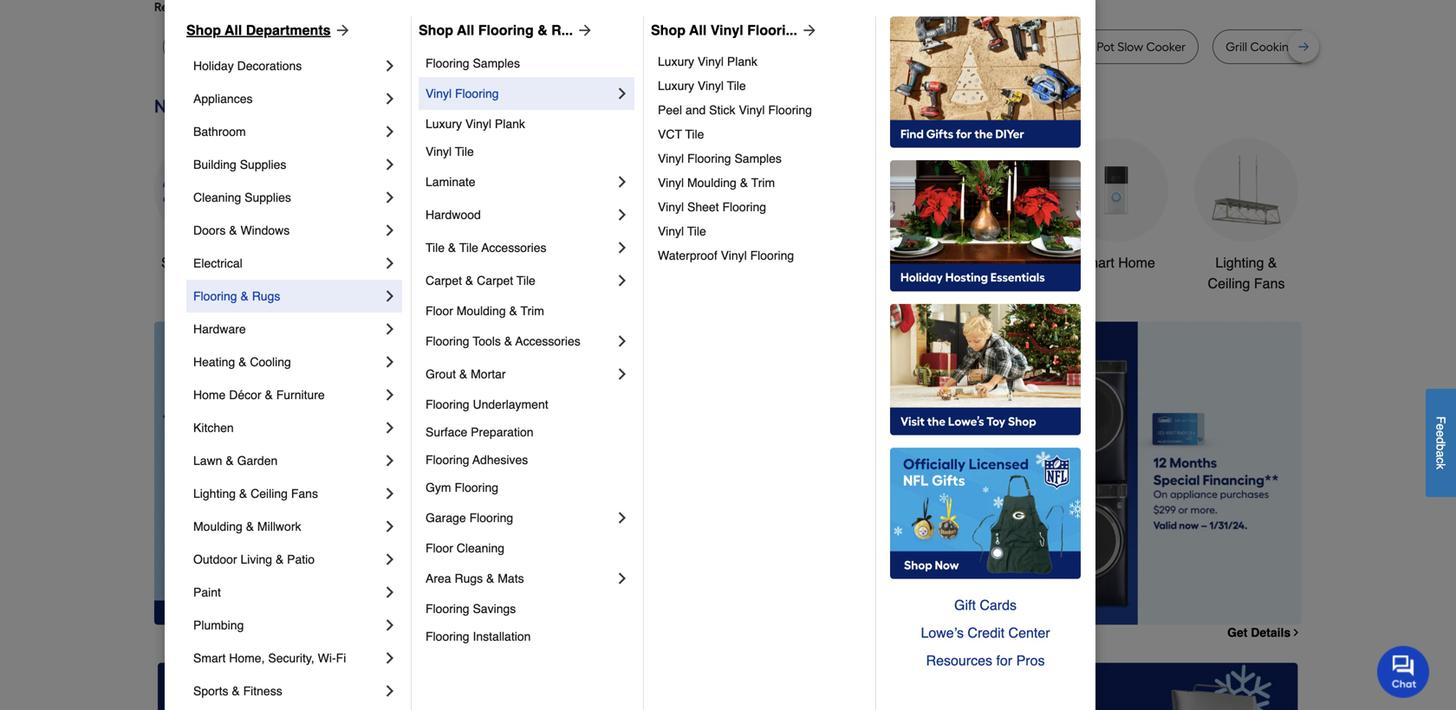 Task type: describe. For each thing, give the bounding box(es) containing it.
0 horizontal spatial home
[[193, 388, 226, 402]]

countertop
[[581, 39, 645, 54]]

lowe's credit center link
[[890, 620, 1081, 648]]

pot for crock pot slow cooker
[[1097, 39, 1115, 54]]

0 vertical spatial samples
[[473, 56, 520, 70]]

tile & tile accessories
[[426, 241, 547, 255]]

crock pot cooking pot
[[800, 39, 923, 54]]

flooring down flooring adhesives in the bottom left of the page
[[455, 481, 498, 495]]

carpet & carpet tile
[[426, 274, 536, 288]]

& inside outdoor tools & equipment
[[897, 255, 906, 271]]

outdoor living & patio link
[[193, 543, 381, 576]]

tile down sheet
[[687, 225, 706, 238]]

microwave
[[518, 39, 578, 54]]

moulding for vinyl
[[687, 176, 737, 190]]

outdoor tools & equipment
[[807, 255, 906, 292]]

floor for floor moulding & trim
[[426, 304, 453, 318]]

cards
[[980, 598, 1017, 614]]

chevron right image for flooring & rugs
[[381, 288, 399, 305]]

flooring installation
[[426, 630, 531, 644]]

tile up laminate
[[455, 145, 474, 159]]

shop all vinyl floori... link
[[651, 20, 818, 41]]

shop all deals link
[[154, 138, 258, 273]]

deals
[[216, 255, 251, 271]]

1 vertical spatial luxury vinyl plank
[[426, 117, 525, 131]]

holiday
[[193, 59, 234, 73]]

0 vertical spatial plank
[[727, 55, 758, 68]]

savings
[[473, 602, 516, 616]]

flooring down area at the left bottom of the page
[[426, 602, 469, 616]]

crock for crock pot slow cooker
[[1062, 39, 1094, 54]]

0 vertical spatial rugs
[[252, 290, 280, 303]]

electrical
[[193, 257, 243, 270]]

grate
[[1300, 39, 1331, 54]]

chevron right image inside get details link
[[1291, 627, 1302, 639]]

pros
[[1016, 653, 1045, 669]]

vinyl up luxury vinyl tile
[[698, 55, 724, 68]]

security,
[[268, 652, 314, 666]]

outdoor for outdoor living & patio
[[193, 553, 237, 567]]

faucets
[[727, 255, 776, 271]]

home,
[[229, 652, 265, 666]]

vinyl left sheet
[[658, 200, 684, 214]]

officially licensed n f l gifts. shop now. image
[[890, 448, 1081, 580]]

holiday hosting essentials. image
[[890, 160, 1081, 292]]

floor for floor cleaning
[[426, 542, 453, 556]]

surface preparation
[[426, 426, 534, 439]]

vct
[[658, 127, 682, 141]]

flooring down luxury vinyl tile link
[[768, 103, 812, 117]]

flooring down surface
[[426, 453, 469, 467]]

rack
[[1400, 39, 1427, 54]]

tools for flooring
[[473, 335, 501, 348]]

flooring down vinyl sheet flooring link
[[750, 249, 794, 263]]

1 horizontal spatial luxury vinyl plank
[[658, 55, 758, 68]]

2 horizontal spatial arrow right image
[[1270, 474, 1287, 491]]

chevron right image for lighting & ceiling fans
[[381, 485, 399, 503]]

flooring installation link
[[426, 623, 631, 651]]

kitchen faucets link
[[674, 138, 778, 273]]

r...
[[551, 22, 573, 38]]

0 horizontal spatial fans
[[291, 487, 318, 501]]

doors & windows link
[[193, 214, 381, 247]]

0 horizontal spatial luxury vinyl plank link
[[426, 110, 631, 138]]

underlayment
[[473, 398, 548, 412]]

chevron right image for smart home, security, wi-fi
[[381, 650, 399, 667]]

credit
[[968, 625, 1005, 641]]

tools for outdoor
[[861, 255, 893, 271]]

vinyl up laminate
[[426, 145, 452, 159]]

scroll to item #5 image
[[963, 594, 1005, 601]]

chevron right image for home décor & furniture
[[381, 387, 399, 404]]

chevron right image for area rugs & mats
[[614, 570, 631, 588]]

0 horizontal spatial bathroom link
[[193, 115, 381, 148]]

decorations for christmas
[[559, 276, 633, 292]]

sports & fitness
[[193, 685, 282, 699]]

surface preparation link
[[426, 419, 631, 446]]

0 vertical spatial luxury
[[658, 55, 694, 68]]

2 cooking from the left
[[1250, 39, 1297, 54]]

lawn & garden
[[193, 454, 278, 468]]

flooring tools & accessories link
[[426, 325, 614, 358]]

chevron right image for cleaning supplies
[[381, 189, 399, 206]]

1 cooker from the left
[[439, 39, 479, 54]]

gift cards
[[954, 598, 1017, 614]]

new deals every day during 25 days of deals image
[[154, 92, 1302, 121]]

laminate link
[[426, 166, 614, 199]]

chevron right image for flooring tools & accessories
[[614, 333, 631, 350]]

arrow right image for shop all departments
[[331, 22, 352, 39]]

fitness
[[243, 685, 282, 699]]

vinyl down vinyl flooring
[[465, 117, 491, 131]]

christmas
[[565, 255, 628, 271]]

hardware link
[[193, 313, 381, 346]]

chevron right image for paint
[[381, 584, 399, 602]]

paint link
[[193, 576, 381, 609]]

décor
[[229, 388, 261, 402]]

0 vertical spatial fans
[[1254, 276, 1285, 292]]

and
[[686, 103, 706, 117]]

recommended searches for you heading
[[154, 0, 1302, 16]]

2 vertical spatial luxury
[[426, 117, 462, 131]]

smart for smart home, security, wi-fi
[[193, 652, 226, 666]]

vinyl up waterproof
[[658, 225, 684, 238]]

chevron right image for appliances
[[381, 90, 399, 107]]

flooring samples
[[426, 56, 520, 70]]

d
[[1434, 438, 1448, 444]]

chevron right image for outdoor living & patio
[[381, 551, 399, 569]]

kitchen faucets
[[677, 255, 776, 271]]

tile down "hardwood"
[[426, 241, 445, 255]]

details
[[1251, 626, 1291, 640]]

vinyl up vinyl sheet flooring
[[658, 176, 684, 190]]

grill
[[1226, 39, 1247, 54]]

chevron right image for hardwood
[[614, 206, 631, 224]]

0 horizontal spatial vinyl tile
[[426, 145, 474, 159]]

lawn
[[193, 454, 222, 468]]

0 vertical spatial luxury vinyl plank link
[[658, 49, 863, 74]]

scroll to item #4 image
[[922, 594, 963, 601]]

flooring savings link
[[426, 596, 631, 623]]

hardwood
[[426, 208, 481, 222]]

vinyl flooring
[[426, 87, 499, 101]]

sheet
[[687, 200, 719, 214]]

chevron right image for grout & mortar
[[614, 366, 631, 383]]

vinyl flooring link
[[426, 77, 614, 110]]

shop for shop all flooring & r...
[[419, 22, 453, 38]]

home inside 'link'
[[1118, 255, 1155, 271]]

heating & cooling
[[193, 355, 291, 369]]

0 vertical spatial lighting
[[1216, 255, 1264, 271]]

flooring & rugs link
[[193, 280, 381, 313]]

1 e from the top
[[1434, 424, 1448, 431]]

chevron right image for bathroom
[[381, 123, 399, 140]]

christmas decorations link
[[544, 138, 648, 294]]

flooring up grout
[[426, 335, 469, 348]]

christmas decorations
[[559, 255, 633, 292]]

accessories for tile & tile accessories
[[481, 241, 547, 255]]

flooring adhesives
[[426, 453, 528, 467]]

peel
[[658, 103, 682, 117]]

resources for pros
[[926, 653, 1045, 669]]

area
[[426, 572, 451, 586]]

chevron right image for heating & cooling
[[381, 354, 399, 371]]

area rugs & mats link
[[426, 563, 614, 596]]

smart home
[[1078, 255, 1155, 271]]

flooring down 'triple slow cooker'
[[426, 56, 469, 70]]

decorations for holiday
[[237, 59, 302, 73]]

plumbing link
[[193, 609, 381, 642]]

0 horizontal spatial moulding
[[193, 520, 243, 534]]

flooring down vinyl moulding & trim link
[[722, 200, 766, 214]]

mortar
[[471, 368, 506, 381]]

up to 30 percent off select grills and accessories. image
[[937, 663, 1298, 711]]

tile down and
[[685, 127, 704, 141]]

cleaning supplies
[[193, 191, 291, 205]]

vinyl down 'flooring samples'
[[426, 87, 452, 101]]

microwave countertop
[[518, 39, 645, 54]]

cleaning supplies link
[[193, 181, 381, 214]]

instant pot
[[963, 39, 1022, 54]]

resources for pros link
[[890, 648, 1081, 675]]

grout & mortar link
[[426, 358, 614, 391]]

flooring savings
[[426, 602, 516, 616]]

supplies for cleaning supplies
[[245, 191, 291, 205]]

2 pot from the left
[[905, 39, 923, 54]]

vinyl flooring samples link
[[658, 146, 863, 171]]

chevron right image for holiday decorations
[[381, 57, 399, 75]]

gym
[[426, 481, 451, 495]]

vinyl flooring samples
[[658, 152, 782, 166]]

chat invite button image
[[1377, 646, 1430, 699]]

instant
[[963, 39, 1001, 54]]

luxury vinyl tile
[[658, 79, 746, 93]]

crock pot slow cooker
[[1062, 39, 1186, 54]]

vinyl moulding & trim
[[658, 176, 775, 190]]

fi
[[336, 652, 346, 666]]

1 horizontal spatial bathroom
[[956, 255, 1016, 271]]

shop these last-minute gifts. $99 or less. quantities are limited and won't last. image
[[154, 322, 434, 625]]



Task type: vqa. For each thing, say whether or not it's contained in the screenshot.
the Outlets
no



Task type: locate. For each thing, give the bounding box(es) containing it.
windows
[[241, 224, 290, 238]]

appliances
[[193, 92, 253, 106]]

laminate
[[426, 175, 476, 189]]

decorations down shop all departments link
[[237, 59, 302, 73]]

0 horizontal spatial ceiling
[[251, 487, 288, 501]]

1 vertical spatial decorations
[[559, 276, 633, 292]]

get
[[1227, 626, 1248, 640]]

e up the 'd'
[[1434, 424, 1448, 431]]

1 vertical spatial samples
[[735, 152, 782, 166]]

vinyl tile up laminate
[[426, 145, 474, 159]]

accessories inside "link"
[[481, 241, 547, 255]]

flooring down flooring savings
[[426, 630, 469, 644]]

chevron right image
[[381, 90, 399, 107], [614, 206, 631, 224], [381, 222, 399, 239], [381, 255, 399, 272], [614, 272, 631, 290], [381, 288, 399, 305], [381, 420, 399, 437], [381, 452, 399, 470], [614, 510, 631, 527], [381, 518, 399, 536], [381, 551, 399, 569], [614, 570, 631, 588], [381, 617, 399, 635], [1291, 627, 1302, 639], [381, 650, 399, 667]]

0 horizontal spatial cooking
[[856, 39, 902, 54]]

0 vertical spatial cleaning
[[193, 191, 241, 205]]

arrow right image for shop all flooring & r...
[[573, 22, 594, 39]]

2 shop from the left
[[419, 22, 453, 38]]

1 vertical spatial cleaning
[[457, 542, 505, 556]]

vinyl tile up waterproof
[[658, 225, 706, 238]]

0 horizontal spatial cooker
[[439, 39, 479, 54]]

0 horizontal spatial trim
[[521, 304, 544, 318]]

floor cleaning
[[426, 542, 505, 556]]

vinyl up the vct tile link
[[739, 103, 765, 117]]

0 horizontal spatial samples
[[473, 56, 520, 70]]

moulding up "outdoor living & patio"
[[193, 520, 243, 534]]

1 horizontal spatial home
[[1118, 255, 1155, 271]]

1 horizontal spatial cooker
[[1146, 39, 1186, 54]]

luxury vinyl plank up luxury vinyl tile
[[658, 55, 758, 68]]

1 vertical spatial outdoor
[[193, 553, 237, 567]]

1 horizontal spatial slow
[[1118, 39, 1143, 54]]

doors & windows
[[193, 224, 290, 238]]

pot
[[835, 39, 853, 54], [905, 39, 923, 54], [1004, 39, 1022, 54], [1097, 39, 1115, 54]]

outdoor living & patio
[[193, 553, 315, 567]]

up to 30 percent off select major appliances. plus, save up to an extra $750 on major appliances. image
[[462, 322, 1302, 625]]

sports
[[193, 685, 228, 699]]

1 vertical spatial vinyl tile
[[658, 225, 706, 238]]

1 horizontal spatial outdoor
[[807, 255, 857, 271]]

1 horizontal spatial lighting & ceiling fans
[[1208, 255, 1285, 292]]

1 horizontal spatial decorations
[[559, 276, 633, 292]]

arrow right image inside shop all flooring & r... link
[[573, 22, 594, 39]]

gym flooring
[[426, 481, 498, 495]]

smart for smart home
[[1078, 255, 1115, 271]]

0 horizontal spatial shop
[[186, 22, 221, 38]]

1 vertical spatial rugs
[[455, 572, 483, 586]]

chevron right image for laminate
[[614, 173, 631, 191]]

carpet & carpet tile link
[[426, 264, 614, 297]]

shop for shop all departments
[[186, 22, 221, 38]]

patio
[[287, 553, 315, 567]]

kitchen left faucets
[[677, 255, 723, 271]]

all right the shop
[[197, 255, 212, 271]]

plank
[[727, 55, 758, 68], [495, 117, 525, 131]]

supplies
[[240, 158, 286, 172], [245, 191, 291, 205]]

crock
[[800, 39, 832, 54], [1062, 39, 1094, 54]]

1 vertical spatial tools
[[473, 335, 501, 348]]

crock right the instant pot
[[1062, 39, 1094, 54]]

chevron right image for garage flooring
[[614, 510, 631, 527]]

1 vertical spatial trim
[[521, 304, 544, 318]]

1 horizontal spatial carpet
[[477, 274, 513, 288]]

cooker up 'flooring samples'
[[439, 39, 479, 54]]

samples up vinyl moulding & trim link
[[735, 152, 782, 166]]

all for deals
[[197, 255, 212, 271]]

tools inside outdoor tools & equipment
[[861, 255, 893, 271]]

0 vertical spatial floor
[[426, 304, 453, 318]]

garage
[[426, 511, 466, 525]]

0 horizontal spatial bathroom
[[193, 125, 246, 139]]

1 horizontal spatial smart
[[1078, 255, 1115, 271]]

supplies for building supplies
[[240, 158, 286, 172]]

all for departments
[[225, 22, 242, 38]]

bathroom link
[[193, 115, 381, 148], [934, 138, 1038, 273]]

home
[[1118, 255, 1155, 271], [193, 388, 226, 402]]

0 horizontal spatial tools
[[473, 335, 501, 348]]

chevron right image for vinyl flooring
[[614, 85, 631, 102]]

luxury vinyl plank link up laminate link
[[426, 110, 631, 138]]

waterproof vinyl flooring
[[658, 249, 794, 263]]

departments
[[246, 22, 331, 38]]

outdoor for outdoor tools & equipment
[[807, 255, 857, 271]]

0 horizontal spatial plank
[[495, 117, 525, 131]]

1 horizontal spatial bathroom link
[[934, 138, 1038, 273]]

1 horizontal spatial cooking
[[1250, 39, 1297, 54]]

arrow right image
[[797, 22, 818, 39]]

appliances link
[[193, 82, 381, 115]]

chevron right image
[[381, 57, 399, 75], [614, 85, 631, 102], [381, 123, 399, 140], [381, 156, 399, 173], [614, 173, 631, 191], [381, 189, 399, 206], [614, 239, 631, 257], [381, 321, 399, 338], [614, 333, 631, 350], [381, 354, 399, 371], [614, 366, 631, 383], [381, 387, 399, 404], [381, 485, 399, 503], [381, 584, 399, 602], [381, 683, 399, 700]]

flooring tools & accessories
[[426, 335, 581, 348]]

chevron right image for hardware
[[381, 321, 399, 338]]

outdoor inside outdoor tools & equipment
[[807, 255, 857, 271]]

tile up carpet & carpet tile
[[459, 241, 478, 255]]

all for flooring
[[457, 22, 474, 38]]

1 shop from the left
[[186, 22, 221, 38]]

1 horizontal spatial cleaning
[[457, 542, 505, 556]]

lowe's credit center
[[921, 625, 1050, 641]]

outdoor up 'paint'
[[193, 553, 237, 567]]

1 carpet from the left
[[426, 274, 462, 288]]

2 vertical spatial moulding
[[193, 520, 243, 534]]

1 vertical spatial smart
[[193, 652, 226, 666]]

flooring up surface
[[426, 398, 469, 412]]

vinyl up stick
[[698, 79, 724, 93]]

0 horizontal spatial rugs
[[252, 290, 280, 303]]

1 floor from the top
[[426, 304, 453, 318]]

pot for instant pot
[[1004, 39, 1022, 54]]

plank down vinyl flooring link
[[495, 117, 525, 131]]

0 horizontal spatial slow
[[410, 39, 436, 54]]

vct tile
[[658, 127, 704, 141]]

rugs right area at the left bottom of the page
[[455, 572, 483, 586]]

lighting
[[1216, 255, 1264, 271], [193, 487, 236, 501]]

flooring up "vinyl moulding & trim"
[[687, 152, 731, 166]]

1 horizontal spatial lighting & ceiling fans link
[[1194, 138, 1298, 294]]

chevron right image for moulding & millwork
[[381, 518, 399, 536]]

lighting & ceiling fans link
[[1194, 138, 1298, 294], [193, 478, 381, 511]]

0 horizontal spatial crock
[[800, 39, 832, 54]]

floor up area at the left bottom of the page
[[426, 542, 453, 556]]

e up b
[[1434, 431, 1448, 438]]

1 horizontal spatial kitchen
[[677, 255, 723, 271]]

0 horizontal spatial vinyl tile link
[[426, 138, 631, 166]]

sports & fitness link
[[193, 675, 381, 708]]

wi-
[[318, 652, 336, 666]]

shop for shop all vinyl floori...
[[651, 22, 686, 38]]

flooring adhesives link
[[426, 446, 631, 474]]

crock down arrow right image
[[800, 39, 832, 54]]

1 horizontal spatial trim
[[751, 176, 775, 190]]

0 vertical spatial kitchen
[[677, 255, 723, 271]]

1 vertical spatial luxury
[[658, 79, 694, 93]]

0 vertical spatial vinyl tile
[[426, 145, 474, 159]]

moulding for floor
[[457, 304, 506, 318]]

chevron right image for doors & windows
[[381, 222, 399, 239]]

1 horizontal spatial rugs
[[455, 572, 483, 586]]

0 vertical spatial trim
[[751, 176, 775, 190]]

grout
[[426, 368, 456, 381]]

1 horizontal spatial plank
[[727, 55, 758, 68]]

1 vertical spatial luxury vinyl plank link
[[426, 110, 631, 138]]

flooring & rugs
[[193, 290, 280, 303]]

2 cooker from the left
[[1146, 39, 1186, 54]]

millwork
[[257, 520, 301, 534]]

vinyl sheet flooring
[[658, 200, 766, 214]]

1 cooking from the left
[[856, 39, 902, 54]]

tools
[[861, 255, 893, 271], [473, 335, 501, 348]]

hardwood link
[[426, 199, 614, 231]]

find gifts for the diyer. image
[[890, 16, 1081, 148]]

moulding & millwork link
[[193, 511, 381, 543]]

all up holiday decorations
[[225, 22, 242, 38]]

garden
[[237, 454, 278, 468]]

moulding down carpet & carpet tile
[[457, 304, 506, 318]]

0 horizontal spatial kitchen
[[193, 421, 234, 435]]

0 horizontal spatial lighting
[[193, 487, 236, 501]]

garage flooring link
[[426, 502, 614, 535]]

0 horizontal spatial luxury vinyl plank
[[426, 117, 525, 131]]

luxury vinyl tile link
[[658, 74, 863, 98]]

vinyl sheet flooring link
[[658, 195, 863, 219]]

all down the recommended searches for you heading
[[689, 22, 707, 38]]

luxury vinyl plank down vinyl flooring
[[426, 117, 525, 131]]

chevron right image for sports & fitness
[[381, 683, 399, 700]]

accessories
[[481, 241, 547, 255], [515, 335, 581, 348]]

cooling
[[250, 355, 291, 369]]

heating & cooling link
[[193, 346, 381, 379]]

1 horizontal spatial samples
[[735, 152, 782, 166]]

flooring inside 'link'
[[426, 398, 469, 412]]

1 vertical spatial floor
[[426, 542, 453, 556]]

shop
[[161, 255, 194, 271]]

supplies inside building supplies link
[[240, 158, 286, 172]]

carpet
[[426, 274, 462, 288], [477, 274, 513, 288]]

tools down floor moulding & trim
[[473, 335, 501, 348]]

vinyl right waterproof
[[721, 249, 747, 263]]

fans
[[1254, 276, 1285, 292], [291, 487, 318, 501]]

pot for crock pot cooking pot
[[835, 39, 853, 54]]

1 vertical spatial vinyl tile link
[[658, 219, 863, 244]]

a
[[1434, 451, 1448, 458]]

rugs down electrical link at the left of the page
[[252, 290, 280, 303]]

2 crock from the left
[[1062, 39, 1094, 54]]

accessories down hardwood link
[[481, 241, 547, 255]]

kitchen for kitchen
[[193, 421, 234, 435]]

2 carpet from the left
[[477, 274, 513, 288]]

home décor & furniture link
[[193, 379, 381, 412]]

trim down vinyl flooring samples link
[[751, 176, 775, 190]]

cleaning up area rugs & mats
[[457, 542, 505, 556]]

heating
[[193, 355, 235, 369]]

chevron right image for carpet & carpet tile
[[614, 272, 631, 290]]

1 vertical spatial accessories
[[515, 335, 581, 348]]

scroll to item #2 image
[[839, 594, 880, 601]]

2 e from the top
[[1434, 431, 1448, 438]]

building supplies link
[[193, 148, 381, 181]]

0 vertical spatial outdoor
[[807, 255, 857, 271]]

tile & tile accessories link
[[426, 231, 614, 264]]

arrow right image inside shop all departments link
[[331, 22, 352, 39]]

0 horizontal spatial lighting & ceiling fans link
[[193, 478, 381, 511]]

1 horizontal spatial vinyl tile link
[[658, 219, 863, 244]]

1 horizontal spatial arrow right image
[[573, 22, 594, 39]]

3 pot from the left
[[1004, 39, 1022, 54]]

shop all departments
[[186, 22, 331, 38]]

tools up the equipment
[[861, 255, 893, 271]]

chevron right image for building supplies
[[381, 156, 399, 173]]

floor moulding & trim link
[[426, 297, 631, 325]]

1 pot from the left
[[835, 39, 853, 54]]

0 horizontal spatial lighting & ceiling fans
[[193, 487, 318, 501]]

1 horizontal spatial shop
[[419, 22, 453, 38]]

0 horizontal spatial decorations
[[237, 59, 302, 73]]

trim for vinyl moulding & trim
[[751, 176, 775, 190]]

1 crock from the left
[[800, 39, 832, 54]]

1 horizontal spatial luxury vinyl plank link
[[658, 49, 863, 74]]

flooring underlayment
[[426, 398, 548, 412]]

chevron right image for kitchen
[[381, 420, 399, 437]]

shop up holiday
[[186, 22, 221, 38]]

1 horizontal spatial tools
[[861, 255, 893, 271]]

0 horizontal spatial cleaning
[[193, 191, 241, 205]]

building
[[193, 158, 236, 172]]

shop down the recommended searches for you heading
[[651, 22, 686, 38]]

flooring down electrical
[[193, 290, 237, 303]]

1 vertical spatial supplies
[[245, 191, 291, 205]]

supplies up the cleaning supplies
[[240, 158, 286, 172]]

flooring down arrow left image
[[469, 511, 513, 525]]

moulding & millwork
[[193, 520, 301, 534]]

shop all deals
[[161, 255, 251, 271]]

all for vinyl
[[689, 22, 707, 38]]

luxury vinyl plank
[[658, 55, 758, 68], [426, 117, 525, 131]]

kitchen for kitchen faucets
[[677, 255, 723, 271]]

1 vertical spatial lighting
[[193, 487, 236, 501]]

chevron right image for tile & tile accessories
[[614, 239, 631, 257]]

vinyl tile link up faucets
[[658, 219, 863, 244]]

flooring
[[478, 22, 534, 38], [426, 56, 469, 70], [455, 87, 499, 101], [768, 103, 812, 117], [687, 152, 731, 166], [722, 200, 766, 214], [750, 249, 794, 263], [193, 290, 237, 303], [426, 335, 469, 348], [426, 398, 469, 412], [426, 453, 469, 467], [455, 481, 498, 495], [469, 511, 513, 525], [426, 602, 469, 616], [426, 630, 469, 644]]

luxury vinyl plank link down floori...
[[658, 49, 863, 74]]

trim up flooring tools & accessories link at the left of page
[[521, 304, 544, 318]]

flooring up the flooring samples link at left top
[[478, 22, 534, 38]]

plank up luxury vinyl tile link
[[727, 55, 758, 68]]

accessories down "floor moulding & trim" link
[[515, 335, 581, 348]]

vinyl down the recommended searches for you heading
[[711, 22, 743, 38]]

f e e d b a c k button
[[1426, 389, 1456, 498]]

up to 35 percent off select small appliances. image
[[547, 663, 909, 711]]

0 vertical spatial smart
[[1078, 255, 1115, 271]]

vct tile link
[[658, 122, 863, 146]]

&
[[538, 22, 548, 38], [1334, 39, 1343, 54], [740, 176, 748, 190], [229, 224, 237, 238], [448, 241, 456, 255], [897, 255, 906, 271], [1268, 255, 1277, 271], [465, 274, 473, 288], [241, 290, 249, 303], [509, 304, 517, 318], [504, 335, 512, 348], [238, 355, 247, 369], [459, 368, 467, 381], [265, 388, 273, 402], [226, 454, 234, 468], [239, 487, 247, 501], [246, 520, 254, 534], [276, 553, 284, 567], [486, 572, 494, 586], [232, 685, 240, 699]]

trim for floor moulding & trim
[[521, 304, 544, 318]]

tile up "floor moulding & trim" link
[[517, 274, 536, 288]]

get details
[[1227, 626, 1291, 640]]

floor moulding & trim
[[426, 304, 544, 318]]

1 vertical spatial ceiling
[[251, 487, 288, 501]]

outdoor up the equipment
[[807, 255, 857, 271]]

arrow right image
[[331, 22, 352, 39], [573, 22, 594, 39], [1270, 474, 1287, 491]]

accessories for flooring tools & accessories
[[515, 335, 581, 348]]

waterproof
[[658, 249, 718, 263]]

samples down shop all flooring & r...
[[473, 56, 520, 70]]

kitchen inside 'link'
[[677, 255, 723, 271]]

1 horizontal spatial crock
[[1062, 39, 1094, 54]]

flooring down 'flooring samples'
[[455, 87, 499, 101]]

luxury up luxury vinyl tile
[[658, 55, 694, 68]]

3 shop from the left
[[651, 22, 686, 38]]

chevron right image for lawn & garden
[[381, 452, 399, 470]]

cleaning inside "link"
[[193, 191, 241, 205]]

hardware
[[193, 322, 246, 336]]

0 vertical spatial bathroom
[[193, 125, 246, 139]]

chevron right image for plumbing
[[381, 617, 399, 635]]

crock for crock pot cooking pot
[[800, 39, 832, 54]]

luxury down vinyl flooring
[[426, 117, 462, 131]]

0 vertical spatial supplies
[[240, 158, 286, 172]]

0 vertical spatial vinyl tile link
[[426, 138, 631, 166]]

1 slow from the left
[[410, 39, 436, 54]]

1 horizontal spatial vinyl tile
[[658, 225, 706, 238]]

smart home, security, wi-fi
[[193, 652, 346, 666]]

chevron right image for electrical
[[381, 255, 399, 272]]

get up to 2 free select tools or batteries when you buy 1 with select purchases. image
[[158, 663, 520, 711]]

peel and stick vinyl flooring
[[658, 103, 812, 117]]

0 vertical spatial lighting & ceiling fans link
[[1194, 138, 1298, 294]]

visit the lowe's toy shop. image
[[890, 304, 1081, 436]]

moulding up vinyl sheet flooring
[[687, 176, 737, 190]]

0 horizontal spatial smart
[[193, 652, 226, 666]]

shop up 'triple slow cooker'
[[419, 22, 453, 38]]

flooring samples link
[[426, 49, 631, 77]]

2 horizontal spatial shop
[[651, 22, 686, 38]]

1 horizontal spatial ceiling
[[1208, 276, 1250, 292]]

all up 'flooring samples'
[[457, 22, 474, 38]]

garage flooring
[[426, 511, 513, 525]]

1 vertical spatial plank
[[495, 117, 525, 131]]

cooking
[[856, 39, 902, 54], [1250, 39, 1297, 54]]

smart inside 'link'
[[1078, 255, 1115, 271]]

kitchen up the lawn
[[193, 421, 234, 435]]

2 slow from the left
[[1118, 39, 1143, 54]]

cooker left 'grill'
[[1146, 39, 1186, 54]]

0 vertical spatial accessories
[[481, 241, 547, 255]]

arrow left image
[[477, 474, 494, 491]]

trim
[[751, 176, 775, 190], [521, 304, 544, 318]]

lighting & ceiling fans
[[1208, 255, 1285, 292], [193, 487, 318, 501]]

bathroom
[[193, 125, 246, 139], [956, 255, 1016, 271]]

luxury up peel
[[658, 79, 694, 93]]

4 pot from the left
[[1097, 39, 1115, 54]]

vinyl down vct
[[658, 152, 684, 166]]

1 vertical spatial lighting & ceiling fans
[[193, 487, 318, 501]]

ceiling
[[1208, 276, 1250, 292], [251, 487, 288, 501]]

decorations down the christmas
[[559, 276, 633, 292]]

tile up peel and stick vinyl flooring
[[727, 79, 746, 93]]

supplies inside cleaning supplies "link"
[[245, 191, 291, 205]]

tile
[[727, 79, 746, 93], [685, 127, 704, 141], [455, 145, 474, 159], [687, 225, 706, 238], [426, 241, 445, 255], [459, 241, 478, 255], [517, 274, 536, 288]]

vinyl tile link down vinyl flooring link
[[426, 138, 631, 166]]

lawn & garden link
[[193, 445, 381, 478]]

0 horizontal spatial arrow right image
[[331, 22, 352, 39]]

1 vertical spatial bathroom
[[956, 255, 1016, 271]]

1 vertical spatial home
[[193, 388, 226, 402]]

cleaning down the building
[[193, 191, 241, 205]]

floor down carpet & carpet tile
[[426, 304, 453, 318]]

supplies up 'windows'
[[245, 191, 291, 205]]

decorations
[[237, 59, 302, 73], [559, 276, 633, 292]]

0 vertical spatial home
[[1118, 255, 1155, 271]]

1 vertical spatial lighting & ceiling fans link
[[193, 478, 381, 511]]

2 floor from the top
[[426, 542, 453, 556]]

vinyl moulding & trim link
[[658, 171, 863, 195]]



